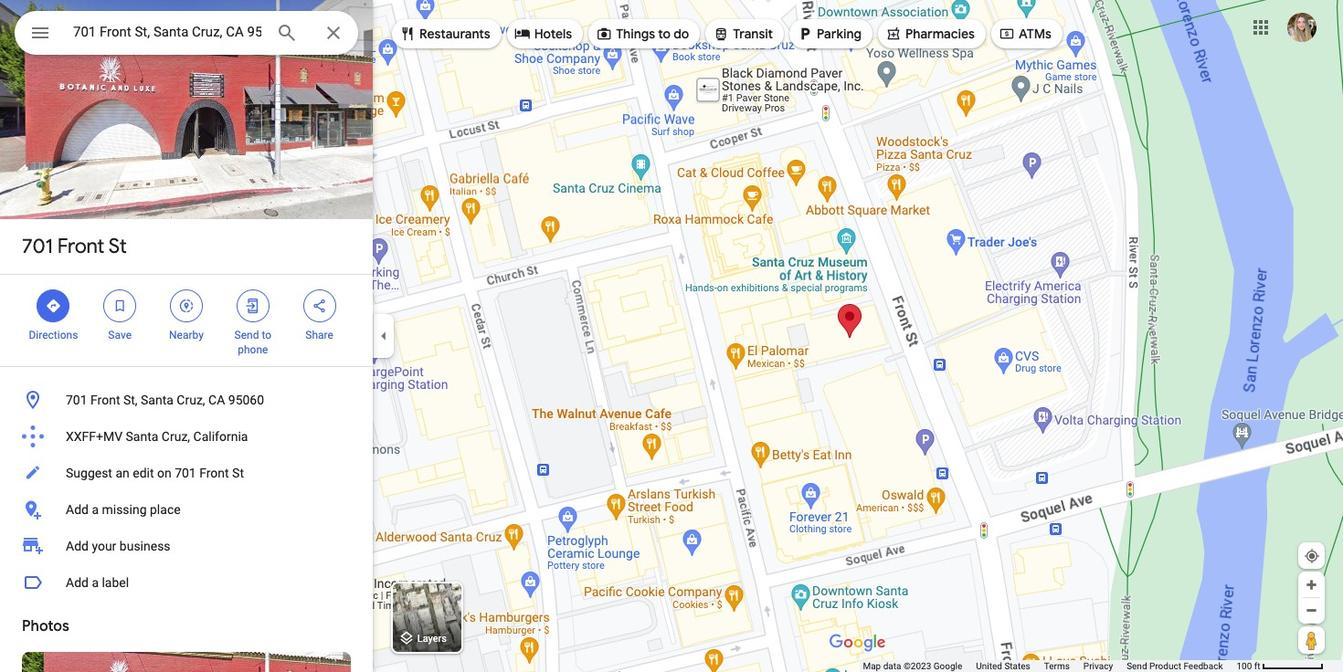 Task type: describe. For each thing, give the bounding box(es) containing it.
front for st,
[[91, 393, 120, 408]]

 things to do
[[596, 24, 689, 44]]

100 ft
[[1237, 662, 1261, 672]]

label
[[102, 576, 129, 590]]

 restaurants
[[399, 24, 490, 44]]


[[245, 296, 261, 316]]

701 front st, santa cruz, ca 95060 button
[[0, 382, 373, 418]]


[[797, 24, 813, 44]]

parking
[[817, 26, 862, 42]]

send product feedback
[[1127, 662, 1223, 672]]

st inside button
[[232, 466, 244, 481]]

zoom out image
[[1305, 604, 1319, 618]]


[[112, 296, 128, 316]]

edit
[[133, 466, 154, 481]]

show your location image
[[1304, 548, 1320, 565]]

directions
[[29, 329, 78, 342]]

actions for 701 front st region
[[0, 275, 373, 366]]

 pharmacies
[[885, 24, 975, 44]]

add your business
[[66, 539, 170, 554]]

©2023
[[904, 662, 931, 672]]

add your business link
[[0, 528, 373, 565]]


[[178, 296, 195, 316]]

a for missing
[[92, 503, 99, 517]]

701 front st, santa cruz, ca 95060
[[66, 393, 264, 408]]

0 vertical spatial cruz,
[[177, 393, 205, 408]]

feedback
[[1184, 662, 1223, 672]]

photos
[[22, 618, 69, 636]]

2 vertical spatial 701
[[175, 466, 196, 481]]

zoom in image
[[1305, 578, 1319, 592]]


[[29, 20, 51, 46]]

 hotels
[[514, 24, 572, 44]]

suggest an edit on 701 front st
[[66, 466, 244, 481]]

things
[[616, 26, 655, 42]]


[[885, 24, 902, 44]]

xxff+mv
[[66, 429, 123, 444]]

a for label
[[92, 576, 99, 590]]


[[399, 24, 416, 44]]

pharmacies
[[905, 26, 975, 42]]

map
[[863, 662, 881, 672]]

missing
[[102, 503, 147, 517]]

united states button
[[976, 661, 1030, 673]]

collapse side panel image
[[374, 326, 394, 346]]

xxff+mv santa cruz, california
[[66, 429, 248, 444]]

to inside  things to do
[[658, 26, 671, 42]]

701 Front St, Santa Cruz, CA 95060 field
[[15, 11, 358, 55]]

united states
[[976, 662, 1030, 672]]

0 horizontal spatial st
[[109, 234, 127, 259]]

nearby
[[169, 329, 204, 342]]

data
[[883, 662, 901, 672]]

atms
[[1019, 26, 1052, 42]]

xxff+mv santa cruz, california button
[[0, 418, 373, 455]]

google maps element
[[0, 0, 1343, 673]]

100
[[1237, 662, 1252, 672]]

send for send to phone
[[234, 329, 259, 342]]

ft
[[1254, 662, 1261, 672]]

 atms
[[999, 24, 1052, 44]]

map data ©2023 google
[[863, 662, 962, 672]]

701 front st main content
[[0, 0, 373, 673]]

place
[[150, 503, 181, 517]]

st,
[[123, 393, 138, 408]]

701 for 701 front st, santa cruz, ca 95060
[[66, 393, 87, 408]]



Task type: locate. For each thing, give the bounding box(es) containing it.
2 horizontal spatial 701
[[175, 466, 196, 481]]


[[311, 296, 328, 316]]

cruz, up suggest an edit on 701 front st button
[[162, 429, 190, 444]]

add down suggest
[[66, 503, 89, 517]]

add a missing place
[[66, 503, 181, 517]]

add inside button
[[66, 576, 89, 590]]

3 add from the top
[[66, 576, 89, 590]]

0 vertical spatial santa
[[141, 393, 174, 408]]

send up phone
[[234, 329, 259, 342]]

1 vertical spatial a
[[92, 576, 99, 590]]

ca
[[208, 393, 225, 408]]

1 vertical spatial santa
[[126, 429, 158, 444]]

1 horizontal spatial send
[[1127, 662, 1147, 672]]

1 horizontal spatial to
[[658, 26, 671, 42]]


[[514, 24, 531, 44]]

701
[[22, 234, 53, 259], [66, 393, 87, 408], [175, 466, 196, 481]]

add left "your"
[[66, 539, 89, 554]]

701 up xxff+mv
[[66, 393, 87, 408]]

front up 
[[57, 234, 105, 259]]

front for st
[[57, 234, 105, 259]]

to inside send to phone
[[262, 329, 271, 342]]

1 vertical spatial add
[[66, 539, 89, 554]]

business
[[120, 539, 170, 554]]

a inside button
[[92, 503, 99, 517]]

2 vertical spatial front
[[199, 466, 229, 481]]


[[999, 24, 1015, 44]]

google
[[934, 662, 962, 672]]

701 up 
[[22, 234, 53, 259]]

0 vertical spatial front
[[57, 234, 105, 259]]

0 vertical spatial send
[[234, 329, 259, 342]]

footer inside google maps element
[[863, 661, 1237, 673]]

0 vertical spatial add
[[66, 503, 89, 517]]

add a label
[[66, 576, 129, 590]]

send inside send product feedback button
[[1127, 662, 1147, 672]]

None field
[[73, 21, 261, 43]]

1 vertical spatial to
[[262, 329, 271, 342]]

701 right on
[[175, 466, 196, 481]]

add left label at the bottom left of page
[[66, 576, 89, 590]]

2 a from the top
[[92, 576, 99, 590]]

save
[[108, 329, 132, 342]]

a
[[92, 503, 99, 517], [92, 576, 99, 590]]

send inside send to phone
[[234, 329, 259, 342]]


[[713, 24, 729, 44]]

privacy
[[1084, 662, 1113, 672]]

a inside button
[[92, 576, 99, 590]]

0 horizontal spatial to
[[262, 329, 271, 342]]

701 for 701 front st
[[22, 234, 53, 259]]

100 ft button
[[1237, 662, 1324, 672]]

1 vertical spatial 701
[[66, 393, 87, 408]]

suggest an edit on 701 front st button
[[0, 455, 373, 492]]

to up phone
[[262, 329, 271, 342]]

 transit
[[713, 24, 773, 44]]

none field inside 701 front st, santa cruz, ca 95060 field
[[73, 21, 261, 43]]


[[45, 296, 62, 316]]

to
[[658, 26, 671, 42], [262, 329, 271, 342]]


[[596, 24, 612, 44]]

front
[[57, 234, 105, 259], [91, 393, 120, 408], [199, 466, 229, 481]]

your
[[92, 539, 116, 554]]

front down california
[[199, 466, 229, 481]]

0 vertical spatial 701
[[22, 234, 53, 259]]

 parking
[[797, 24, 862, 44]]

terms button
[[1044, 661, 1070, 673]]

1 vertical spatial cruz,
[[162, 429, 190, 444]]

0 horizontal spatial 701
[[22, 234, 53, 259]]

states
[[1005, 662, 1030, 672]]

united
[[976, 662, 1002, 672]]

santa
[[141, 393, 174, 408], [126, 429, 158, 444]]

add a missing place button
[[0, 492, 373, 528]]

product
[[1149, 662, 1181, 672]]

0 vertical spatial st
[[109, 234, 127, 259]]

0 horizontal spatial send
[[234, 329, 259, 342]]

 button
[[15, 11, 66, 58]]

st down california
[[232, 466, 244, 481]]

transit
[[733, 26, 773, 42]]

0 vertical spatial a
[[92, 503, 99, 517]]

to left do
[[658, 26, 671, 42]]

1 add from the top
[[66, 503, 89, 517]]

share
[[305, 329, 333, 342]]

 search field
[[15, 11, 358, 58]]

add inside button
[[66, 503, 89, 517]]

95060
[[228, 393, 264, 408]]

0 vertical spatial to
[[658, 26, 671, 42]]

send for send product feedback
[[1127, 662, 1147, 672]]

2 vertical spatial add
[[66, 576, 89, 590]]

send to phone
[[234, 329, 271, 356]]

1 vertical spatial front
[[91, 393, 120, 408]]

1 horizontal spatial 701
[[66, 393, 87, 408]]

footer containing map data ©2023 google
[[863, 661, 1237, 673]]

layers
[[417, 634, 447, 645]]

a left missing
[[92, 503, 99, 517]]

show street view coverage image
[[1298, 627, 1325, 654]]

1 vertical spatial st
[[232, 466, 244, 481]]

terms
[[1044, 662, 1070, 672]]

footer
[[863, 661, 1237, 673]]

california
[[193, 429, 248, 444]]

front left the st,
[[91, 393, 120, 408]]

send left product at the right of page
[[1127, 662, 1147, 672]]

suggest
[[66, 466, 112, 481]]

add inside "link"
[[66, 539, 89, 554]]

santa right the st,
[[141, 393, 174, 408]]

701 front st
[[22, 234, 127, 259]]

cruz,
[[177, 393, 205, 408], [162, 429, 190, 444]]

st
[[109, 234, 127, 259], [232, 466, 244, 481]]

add for add your business
[[66, 539, 89, 554]]

st up 
[[109, 234, 127, 259]]

1 vertical spatial send
[[1127, 662, 1147, 672]]

phone
[[238, 344, 268, 356]]

google account: michelle dermenjian  
(michelle.dermenjian@adept.ai) image
[[1287, 12, 1317, 42]]

cruz, left ca
[[177, 393, 205, 408]]

add for add a missing place
[[66, 503, 89, 517]]

an
[[116, 466, 130, 481]]

1 a from the top
[[92, 503, 99, 517]]

do
[[674, 26, 689, 42]]

send product feedback button
[[1127, 661, 1223, 673]]

add
[[66, 503, 89, 517], [66, 539, 89, 554], [66, 576, 89, 590]]

send
[[234, 329, 259, 342], [1127, 662, 1147, 672]]

a left label at the bottom left of page
[[92, 576, 99, 590]]

1 horizontal spatial st
[[232, 466, 244, 481]]

hotels
[[534, 26, 572, 42]]

2 add from the top
[[66, 539, 89, 554]]

santa up edit
[[126, 429, 158, 444]]

add a label button
[[0, 565, 373, 601]]

add for add a label
[[66, 576, 89, 590]]

privacy button
[[1084, 661, 1113, 673]]

restaurants
[[419, 26, 490, 42]]

on
[[157, 466, 171, 481]]



Task type: vqa. For each thing, say whether or not it's contained in the screenshot.
By
no



